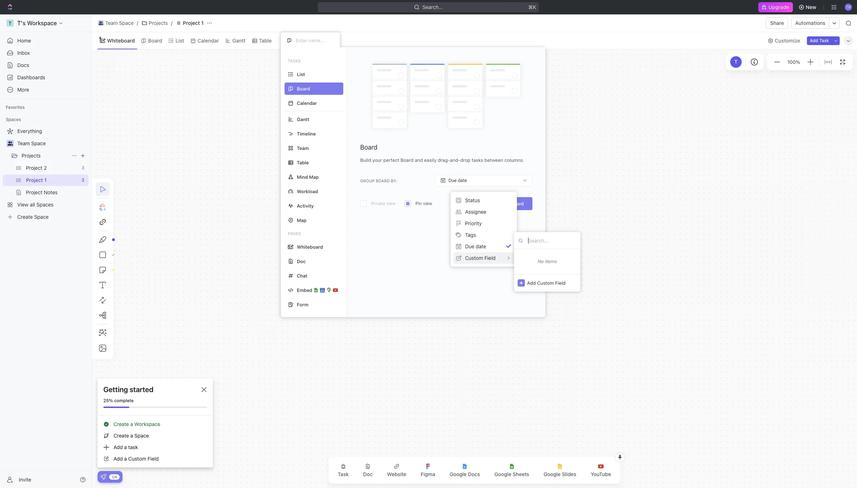 Task type: locate. For each thing, give the bounding box(es) containing it.
0 vertical spatial due date
[[449, 178, 467, 183]]

by:
[[391, 178, 397, 183]]

due
[[449, 178, 457, 183], [465, 243, 475, 249]]

0 horizontal spatial team space link
[[17, 138, 87, 149]]

create a workspace
[[114, 421, 160, 427]]

sheets
[[513, 471, 529, 477]]

add a task
[[114, 444, 138, 450]]

0 vertical spatial projects link
[[140, 19, 170, 27]]

/
[[137, 20, 138, 26], [171, 20, 173, 26]]

1 horizontal spatial /
[[171, 20, 173, 26]]

add inside button
[[810, 38, 819, 43]]

due for due date button
[[465, 243, 475, 249]]

team space link
[[96, 19, 135, 27], [17, 138, 87, 149]]

1 vertical spatial due date
[[465, 243, 486, 249]]

team space down spaces
[[17, 140, 46, 146]]

1 horizontal spatial calendar
[[297, 100, 317, 106]]

figma
[[421, 471, 435, 477]]

a down add a task
[[124, 456, 127, 462]]

1 horizontal spatial table
[[297, 160, 309, 165]]

workspace
[[134, 421, 160, 427]]

a up task
[[130, 433, 133, 439]]

field down items
[[555, 280, 566, 286]]

tree inside sidebar navigation
[[3, 125, 89, 223]]

1 horizontal spatial map
[[309, 174, 319, 180]]

1 vertical spatial date
[[476, 243, 486, 249]]

task left doc "button" on the left bottom of the page
[[338, 471, 349, 477]]

tree
[[3, 125, 89, 223]]

whiteboard up chat
[[297, 244, 323, 250]]

1 horizontal spatial user group image
[[99, 21, 103, 25]]

custom field button
[[454, 252, 514, 264]]

0 horizontal spatial custom
[[128, 456, 146, 462]]

team down spaces
[[17, 140, 30, 146]]

1
[[201, 20, 204, 26]]

add for add a custom field
[[114, 456, 123, 462]]

date for due date dropdown button
[[458, 178, 467, 183]]

field
[[485, 255, 496, 261], [555, 280, 566, 286], [148, 456, 159, 462]]

2 horizontal spatial google
[[544, 471, 561, 477]]

1 vertical spatial create
[[114, 433, 129, 439]]

1 vertical spatial field
[[555, 280, 566, 286]]

3 google from the left
[[544, 471, 561, 477]]

0 vertical spatial calendar
[[198, 37, 219, 43]]

create up add a task
[[114, 433, 129, 439]]

add for add a task
[[114, 444, 123, 450]]

1 horizontal spatial docs
[[468, 471, 480, 477]]

table up mind
[[297, 160, 309, 165]]

google inside google slides button
[[544, 471, 561, 477]]

doc
[[297, 258, 306, 264], [363, 471, 373, 477]]

create for create a workspace
[[114, 421, 129, 427]]

1 vertical spatial team space
[[17, 140, 46, 146]]

2 horizontal spatial custom
[[537, 280, 554, 286]]

form
[[297, 302, 309, 307]]

custom inside 'dropdown button'
[[537, 280, 554, 286]]

0 horizontal spatial projects
[[22, 152, 41, 159]]

1 horizontal spatial doc
[[363, 471, 373, 477]]

priority button
[[454, 218, 514, 229]]

whiteboard left board link
[[107, 37, 135, 43]]

gantt
[[232, 37, 246, 43], [297, 116, 309, 122]]

1 vertical spatial doc
[[363, 471, 373, 477]]

calendar up timeline
[[297, 100, 317, 106]]

share button
[[766, 17, 789, 29]]

task
[[820, 38, 829, 43], [338, 471, 349, 477]]

1 vertical spatial user group image
[[7, 141, 13, 146]]

due inside due date button
[[465, 243, 475, 249]]

youtube
[[591, 471, 611, 477]]

0 vertical spatial field
[[485, 255, 496, 261]]

google right figma
[[450, 471, 467, 477]]

space inside sidebar navigation
[[31, 140, 46, 146]]

1 horizontal spatial gantt
[[297, 116, 309, 122]]

gantt up timeline
[[297, 116, 309, 122]]

doc right task button
[[363, 471, 373, 477]]

user group image
[[99, 21, 103, 25], [7, 141, 13, 146]]

0 vertical spatial docs
[[17, 62, 29, 68]]

status
[[465, 197, 480, 203]]

2 horizontal spatial space
[[134, 433, 149, 439]]

0 vertical spatial space
[[119, 20, 134, 26]]

Enter name... field
[[295, 37, 334, 44]]

upgrade
[[769, 4, 790, 10]]

table link
[[258, 36, 272, 46]]

1 horizontal spatial team
[[105, 20, 118, 26]]

0 vertical spatial create
[[114, 421, 129, 427]]

1 vertical spatial custom
[[537, 280, 554, 286]]

1 vertical spatial task
[[338, 471, 349, 477]]

0 horizontal spatial docs
[[17, 62, 29, 68]]

team down timeline
[[297, 145, 309, 151]]

2 google from the left
[[495, 471, 512, 477]]

due date for due date dropdown button
[[449, 178, 467, 183]]

due date inside button
[[465, 243, 486, 249]]

0 vertical spatial date
[[458, 178, 467, 183]]

1 horizontal spatial field
[[485, 255, 496, 261]]

google for google sheets
[[495, 471, 512, 477]]

calendar down 1 at the left top of page
[[198, 37, 219, 43]]

workload
[[297, 188, 318, 194]]

0 horizontal spatial space
[[31, 140, 46, 146]]

1 horizontal spatial custom
[[465, 255, 483, 261]]

0 horizontal spatial projects link
[[22, 150, 68, 161]]

0 vertical spatial team space
[[105, 20, 134, 26]]

1 horizontal spatial due
[[465, 243, 475, 249]]

team space inside tree
[[17, 140, 46, 146]]

group board by:
[[360, 178, 397, 183]]

list down project 1 link
[[176, 37, 184, 43]]

gantt left table link
[[232, 37, 246, 43]]

due date up custom field
[[465, 243, 486, 249]]

100% button
[[787, 58, 802, 66]]

google left the slides
[[544, 471, 561, 477]]

2 vertical spatial custom
[[128, 456, 146, 462]]

0 horizontal spatial calendar
[[198, 37, 219, 43]]

create up create a space
[[114, 421, 129, 427]]

custom down "no items"
[[537, 280, 554, 286]]

1 horizontal spatial whiteboard
[[297, 244, 323, 250]]

0 vertical spatial board
[[148, 37, 162, 43]]

1 horizontal spatial team space link
[[96, 19, 135, 27]]

task down automations button on the top right of the page
[[820, 38, 829, 43]]

2 horizontal spatial field
[[555, 280, 566, 286]]

google docs
[[450, 471, 480, 477]]

table right gantt link at the top of the page
[[259, 37, 272, 43]]

1 horizontal spatial task
[[820, 38, 829, 43]]

space
[[119, 20, 134, 26], [31, 140, 46, 146], [134, 433, 149, 439]]

projects inside sidebar navigation
[[22, 152, 41, 159]]

invite
[[19, 476, 31, 482]]

due for due date dropdown button
[[449, 178, 457, 183]]

0 horizontal spatial map
[[297, 217, 307, 223]]

upgrade link
[[759, 2, 793, 12]]

tree containing team space
[[3, 125, 89, 223]]

sidebar navigation
[[0, 14, 92, 488]]

1 horizontal spatial list
[[297, 71, 305, 77]]

0 horizontal spatial board
[[148, 37, 162, 43]]

0 horizontal spatial whiteboard
[[107, 37, 135, 43]]

2 horizontal spatial board
[[511, 201, 524, 207]]

onboarding checklist button element
[[101, 474, 106, 480]]

field inside 'dropdown button'
[[555, 280, 566, 286]]

google inside google sheets button
[[495, 471, 512, 477]]

0 horizontal spatial team space
[[17, 140, 46, 146]]

0 horizontal spatial table
[[259, 37, 272, 43]]

add
[[810, 38, 819, 43], [501, 201, 510, 207], [527, 280, 536, 286], [114, 444, 123, 450], [114, 456, 123, 462]]

0 horizontal spatial due
[[449, 178, 457, 183]]

due inside due date dropdown button
[[449, 178, 457, 183]]

0 vertical spatial list
[[176, 37, 184, 43]]

field down create a space
[[148, 456, 159, 462]]

team up "whiteboard" link
[[105, 20, 118, 26]]

0 vertical spatial gantt
[[232, 37, 246, 43]]

custom down due date button
[[465, 255, 483, 261]]

gantt link
[[231, 36, 246, 46]]

mind map
[[297, 174, 319, 180]]

doc inside "button"
[[363, 471, 373, 477]]

1 vertical spatial list
[[297, 71, 305, 77]]

0 vertical spatial whiteboard
[[107, 37, 135, 43]]

view
[[290, 37, 302, 43]]

due date inside dropdown button
[[449, 178, 467, 183]]

a for custom
[[124, 456, 127, 462]]

0 vertical spatial projects
[[149, 20, 168, 26]]

1 horizontal spatial projects
[[149, 20, 168, 26]]

date inside button
[[476, 243, 486, 249]]

0 vertical spatial table
[[259, 37, 272, 43]]

task button
[[332, 459, 355, 482]]

table
[[259, 37, 272, 43], [297, 160, 309, 165]]

date up status
[[458, 178, 467, 183]]

1 horizontal spatial projects link
[[140, 19, 170, 27]]

docs
[[17, 62, 29, 68], [468, 471, 480, 477]]

add for add custom field
[[527, 280, 536, 286]]

inbox
[[17, 50, 30, 56]]

100%
[[788, 59, 801, 65]]

team space up "whiteboard" link
[[105, 20, 134, 26]]

doc up chat
[[297, 258, 306, 264]]

getting
[[103, 385, 128, 394]]

1 vertical spatial space
[[31, 140, 46, 146]]

0 horizontal spatial team
[[17, 140, 30, 146]]

add custom field button
[[514, 274, 581, 292]]

2 vertical spatial field
[[148, 456, 159, 462]]

status button
[[454, 195, 514, 206]]

due date
[[449, 178, 467, 183], [465, 243, 486, 249]]

google for google slides
[[544, 471, 561, 477]]

1 horizontal spatial board
[[360, 144, 378, 151]]

0 horizontal spatial /
[[137, 20, 138, 26]]

list down the view
[[297, 71, 305, 77]]

2 vertical spatial board
[[511, 201, 524, 207]]

0 vertical spatial team space link
[[96, 19, 135, 27]]

calendar
[[198, 37, 219, 43], [297, 100, 317, 106]]

0 vertical spatial map
[[309, 174, 319, 180]]

1 google from the left
[[450, 471, 467, 477]]

whiteboard
[[107, 37, 135, 43], [297, 244, 323, 250]]

0 horizontal spatial date
[[458, 178, 467, 183]]

1 vertical spatial docs
[[468, 471, 480, 477]]

a
[[130, 421, 133, 427], [130, 433, 133, 439], [124, 444, 127, 450], [124, 456, 127, 462]]

docs link
[[3, 59, 89, 71]]

0 horizontal spatial user group image
[[7, 141, 13, 146]]

due date up status
[[449, 178, 467, 183]]

a left task
[[124, 444, 127, 450]]

Search... text field
[[528, 235, 577, 246]]

1 vertical spatial projects link
[[22, 150, 68, 161]]

google inside google docs button
[[450, 471, 467, 477]]

0 horizontal spatial google
[[450, 471, 467, 477]]

google
[[450, 471, 467, 477], [495, 471, 512, 477], [544, 471, 561, 477]]

1 horizontal spatial date
[[476, 243, 486, 249]]

add for add task
[[810, 38, 819, 43]]

getting started
[[103, 385, 154, 394]]

1 vertical spatial projects
[[22, 152, 41, 159]]

view button
[[281, 36, 304, 46]]

a up create a space
[[130, 421, 133, 427]]

assignee button
[[454, 206, 514, 218]]

2 create from the top
[[114, 433, 129, 439]]

map down activity
[[297, 217, 307, 223]]

add inside 'dropdown button'
[[527, 280, 536, 286]]

date inside dropdown button
[[458, 178, 467, 183]]

0 vertical spatial due
[[449, 178, 457, 183]]

1 horizontal spatial google
[[495, 471, 512, 477]]

custom down task
[[128, 456, 146, 462]]

0 vertical spatial custom
[[465, 255, 483, 261]]

map right mind
[[309, 174, 319, 180]]

docs inside sidebar navigation
[[17, 62, 29, 68]]

create
[[114, 421, 129, 427], [114, 433, 129, 439]]

1 horizontal spatial team space
[[105, 20, 134, 26]]

0 vertical spatial task
[[820, 38, 829, 43]]

view button
[[281, 32, 304, 49]]

0 horizontal spatial doc
[[297, 258, 306, 264]]

new
[[806, 4, 817, 10]]

0 horizontal spatial field
[[148, 456, 159, 462]]

field down due date button
[[485, 255, 496, 261]]

date up custom field
[[476, 243, 486, 249]]

google left sheets
[[495, 471, 512, 477]]

1 vertical spatial due
[[465, 243, 475, 249]]

0 horizontal spatial gantt
[[232, 37, 246, 43]]

1 vertical spatial map
[[297, 217, 307, 223]]

1 create from the top
[[114, 421, 129, 427]]

tags
[[465, 232, 476, 238]]



Task type: vqa. For each thing, say whether or not it's contained in the screenshot.
the + to the bottom
no



Task type: describe. For each thing, give the bounding box(es) containing it.
list link
[[174, 36, 184, 46]]

⌘k
[[529, 4, 537, 10]]

no
[[538, 258, 544, 264]]

add custom field
[[527, 280, 566, 286]]

1 vertical spatial calendar
[[297, 100, 317, 106]]

project 1 link
[[174, 19, 205, 27]]

due date button
[[454, 241, 514, 252]]

whiteboard link
[[106, 36, 135, 46]]

customize
[[775, 37, 801, 43]]

team inside sidebar navigation
[[17, 140, 30, 146]]

docs inside button
[[468, 471, 480, 477]]

google slides
[[544, 471, 577, 477]]

figma button
[[415, 459, 441, 482]]

a for workspace
[[130, 421, 133, 427]]

assignee
[[465, 209, 487, 215]]

25% complete
[[103, 398, 134, 403]]

website button
[[381, 459, 412, 482]]

gantt inside gantt link
[[232, 37, 246, 43]]

1/4
[[112, 475, 117, 479]]

embed
[[297, 287, 313, 293]]

activity
[[297, 203, 314, 209]]

home link
[[3, 35, 89, 46]]

mind
[[297, 174, 308, 180]]

custom field
[[465, 255, 496, 261]]

1 / from the left
[[137, 20, 138, 26]]

date for due date button
[[476, 243, 486, 249]]

board
[[376, 178, 390, 183]]

tags button
[[454, 229, 514, 241]]

share
[[771, 20, 785, 26]]

chat
[[297, 273, 308, 278]]

add a custom field
[[114, 456, 159, 462]]

1 horizontal spatial space
[[119, 20, 134, 26]]

dashboards link
[[3, 72, 89, 83]]

home
[[17, 37, 31, 44]]

0 vertical spatial doc
[[297, 258, 306, 264]]

doc button
[[358, 459, 379, 482]]

google slides button
[[538, 459, 582, 482]]

project 1
[[183, 20, 204, 26]]

a for space
[[130, 433, 133, 439]]

started
[[130, 385, 154, 394]]

complete
[[114, 398, 134, 403]]

dashboards
[[17, 74, 45, 80]]

favorites button
[[3, 103, 28, 112]]

1 vertical spatial gantt
[[297, 116, 309, 122]]

board link
[[147, 36, 162, 46]]

1 vertical spatial team space link
[[17, 138, 87, 149]]

google sheets
[[495, 471, 529, 477]]

projects link inside tree
[[22, 150, 68, 161]]

slides
[[562, 471, 577, 477]]

onboarding checklist button image
[[101, 474, 106, 480]]

create a space
[[114, 433, 149, 439]]

favorites
[[6, 105, 25, 110]]

create for create a space
[[114, 433, 129, 439]]

user group image inside sidebar navigation
[[7, 141, 13, 146]]

website
[[387, 471, 407, 477]]

0 horizontal spatial task
[[338, 471, 349, 477]]

priority
[[465, 220, 482, 226]]

1 vertical spatial table
[[297, 160, 309, 165]]

youtube button
[[585, 459, 617, 482]]

t
[[735, 59, 738, 65]]

a for task
[[124, 444, 127, 450]]

new button
[[796, 1, 821, 13]]

calendar link
[[196, 36, 219, 46]]

project
[[183, 20, 200, 26]]

1 vertical spatial board
[[360, 144, 378, 151]]

2 vertical spatial space
[[134, 433, 149, 439]]

due date for due date button
[[465, 243, 486, 249]]

custom inside dropdown button
[[465, 255, 483, 261]]

add for add board
[[501, 201, 510, 207]]

task
[[128, 444, 138, 450]]

google sheets button
[[489, 459, 535, 482]]

1 vertical spatial whiteboard
[[297, 244, 323, 250]]

spaces
[[6, 117, 21, 122]]

field inside dropdown button
[[485, 255, 496, 261]]

group
[[360, 178, 375, 183]]

add task button
[[807, 36, 832, 45]]

0 vertical spatial user group image
[[99, 21, 103, 25]]

no items
[[538, 258, 557, 264]]

close image
[[201, 387, 207, 392]]

automations button
[[792, 18, 829, 28]]

0 horizontal spatial list
[[176, 37, 184, 43]]

add board
[[501, 201, 524, 207]]

2 / from the left
[[171, 20, 173, 26]]

items
[[545, 258, 557, 264]]

25%
[[103, 398, 113, 403]]

2 horizontal spatial team
[[297, 145, 309, 151]]

automations
[[796, 20, 826, 26]]

inbox link
[[3, 47, 89, 59]]

google for google docs
[[450, 471, 467, 477]]

google docs button
[[444, 459, 486, 482]]

due date button
[[435, 175, 533, 186]]

timeline
[[297, 131, 316, 136]]

search...
[[423, 4, 443, 10]]

add task
[[810, 38, 829, 43]]

customize button
[[766, 36, 803, 46]]



